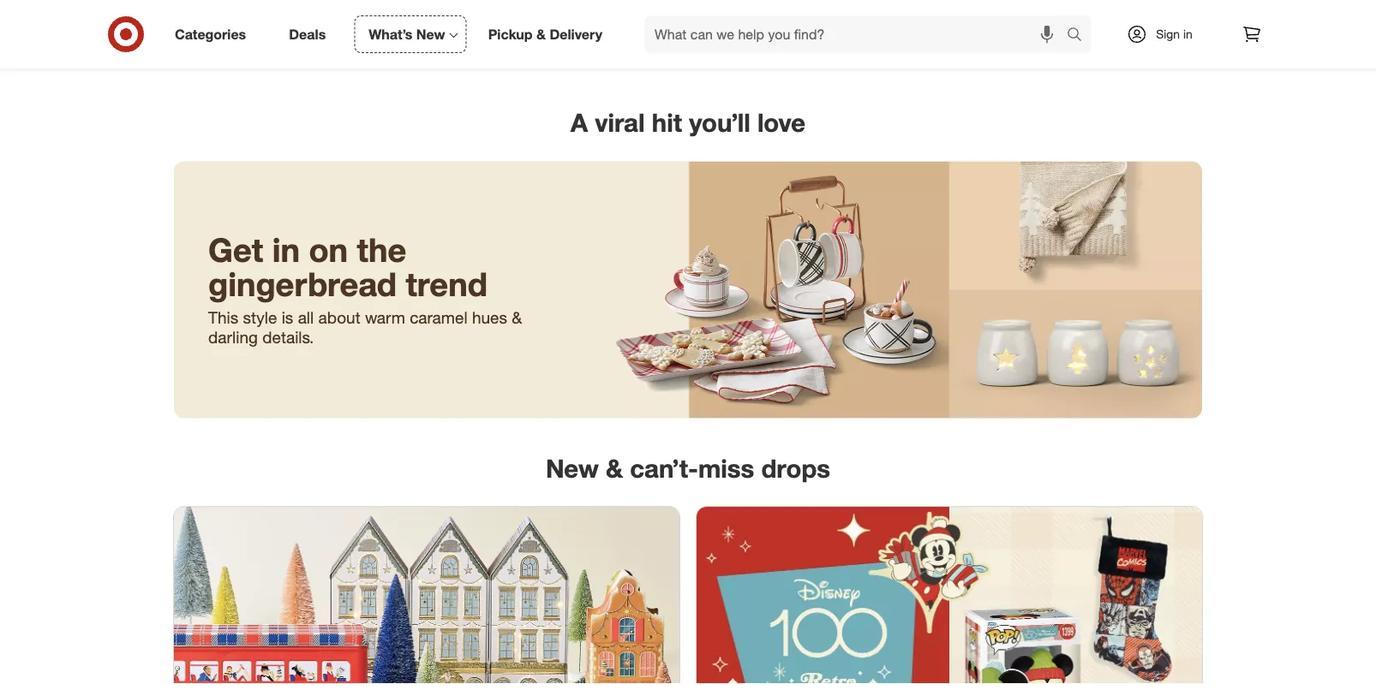 Task type: vqa. For each thing, say whether or not it's contained in the screenshot.
Content,
no



Task type: locate. For each thing, give the bounding box(es) containing it.
new inside what's new link
[[416, 26, 445, 42]]

arrivals inside toys new arrivals
[[770, 50, 809, 65]]

miss
[[699, 453, 755, 484]]

& inside the get in on the gingerbread trend this style is all about warm caramel hues & darling details.
[[512, 308, 522, 327]]

1 horizontal spatial arrivals
[[770, 50, 809, 65]]

sign in link
[[1113, 15, 1220, 53]]

in for get
[[272, 230, 300, 270]]

1 horizontal spatial in
[[1184, 27, 1193, 42]]

hit
[[652, 107, 682, 138]]

1 vertical spatial in
[[272, 230, 300, 270]]

style
[[243, 308, 277, 327]]

love
[[758, 107, 806, 138]]

1 horizontal spatial &
[[537, 26, 546, 42]]

new inside new arrivals link
[[917, 50, 942, 65]]

personal care new arrivals
[[388, 33, 463, 65]]

2 horizontal spatial arrivals
[[945, 50, 985, 65]]

arrivals inside personal care new arrivals
[[420, 50, 459, 65]]

hues
[[472, 308, 507, 327]]

2 vertical spatial &
[[606, 453, 623, 484]]

on
[[309, 230, 348, 270]]

in left on at left top
[[272, 230, 300, 270]]

what's
[[369, 26, 413, 42]]

& left can't-
[[606, 453, 623, 484]]

1 vertical spatial &
[[512, 308, 522, 327]]

2 arrivals from the left
[[770, 50, 809, 65]]

What can we help you find? suggestions appear below search field
[[645, 15, 1071, 53]]

0 horizontal spatial arrivals
[[420, 50, 459, 65]]

sign in
[[1156, 27, 1193, 42]]

2 horizontal spatial &
[[606, 453, 623, 484]]

pickup & delivery
[[488, 26, 603, 42]]

1 arrivals from the left
[[420, 50, 459, 65]]

0 vertical spatial in
[[1184, 27, 1193, 42]]

shoes link
[[513, 0, 688, 66]]

new
[[416, 26, 445, 42], [392, 50, 416, 65], [742, 50, 766, 65], [917, 50, 942, 65], [546, 453, 599, 484]]

0 vertical spatial &
[[537, 26, 546, 42]]

what's new link
[[354, 15, 467, 53]]

arrivals
[[420, 50, 459, 65], [770, 50, 809, 65], [945, 50, 985, 65]]

men's link
[[163, 0, 338, 66]]

0 horizontal spatial &
[[512, 308, 522, 327]]

&
[[537, 26, 546, 42], [512, 308, 522, 327], [606, 453, 623, 484]]

& right hues
[[512, 308, 522, 327]]

deals link
[[274, 15, 347, 53]]

sign
[[1156, 27, 1180, 42]]

& right pickup in the left of the page
[[537, 26, 546, 42]]

pickup
[[488, 26, 533, 42]]

pets' link
[[1039, 0, 1214, 66]]

viral
[[595, 107, 645, 138]]

gingerbread
[[208, 264, 397, 304]]

search button
[[1059, 15, 1101, 57]]

in
[[1184, 27, 1193, 42], [272, 230, 300, 270]]

details.
[[262, 327, 314, 347]]

get in on the gingerbread trend this style is all about warm caramel hues & darling details.
[[208, 230, 522, 347]]

new inside personal care new arrivals
[[392, 50, 416, 65]]

men's
[[235, 33, 266, 48]]

toys new arrivals
[[742, 33, 809, 65]]

in inside the get in on the gingerbread trend this style is all about warm caramel hues & darling details.
[[272, 230, 300, 270]]

care
[[438, 33, 463, 48]]

in right sign
[[1184, 27, 1193, 42]]

& for new
[[606, 453, 623, 484]]

about
[[318, 308, 361, 327]]

0 horizontal spatial in
[[272, 230, 300, 270]]

categories link
[[160, 15, 268, 53]]

the
[[357, 230, 406, 270]]



Task type: describe. For each thing, give the bounding box(es) containing it.
deals
[[289, 26, 326, 42]]

categories
[[175, 26, 246, 42]]

search
[[1059, 27, 1101, 44]]

3 arrivals from the left
[[945, 50, 985, 65]]

shoes
[[584, 33, 618, 48]]

warm
[[365, 308, 405, 327]]

new arrivals link
[[863, 0, 1039, 66]]

trend
[[406, 264, 488, 304]]

darling
[[208, 327, 258, 347]]

new arrivals
[[917, 50, 985, 65]]

is
[[282, 308, 293, 327]]

caramel
[[410, 308, 468, 327]]

can't-
[[630, 453, 699, 484]]

what's new
[[369, 26, 445, 42]]

you'll
[[689, 107, 751, 138]]

a viral hit you'll love
[[571, 107, 806, 138]]

toys
[[764, 33, 788, 48]]

new & can't-miss drops
[[546, 453, 831, 484]]

personal
[[388, 33, 435, 48]]

drops
[[762, 453, 831, 484]]

pickup & delivery link
[[474, 15, 624, 53]]

this
[[208, 308, 239, 327]]

all
[[298, 308, 314, 327]]

in for sign
[[1184, 27, 1193, 42]]

only at target image
[[697, 507, 1203, 685]]

a
[[571, 107, 588, 138]]

delivery
[[550, 26, 603, 42]]

get
[[208, 230, 263, 270]]

new inside toys new arrivals
[[742, 50, 766, 65]]

pets'
[[1113, 33, 1139, 48]]

& for pickup
[[537, 26, 546, 42]]



